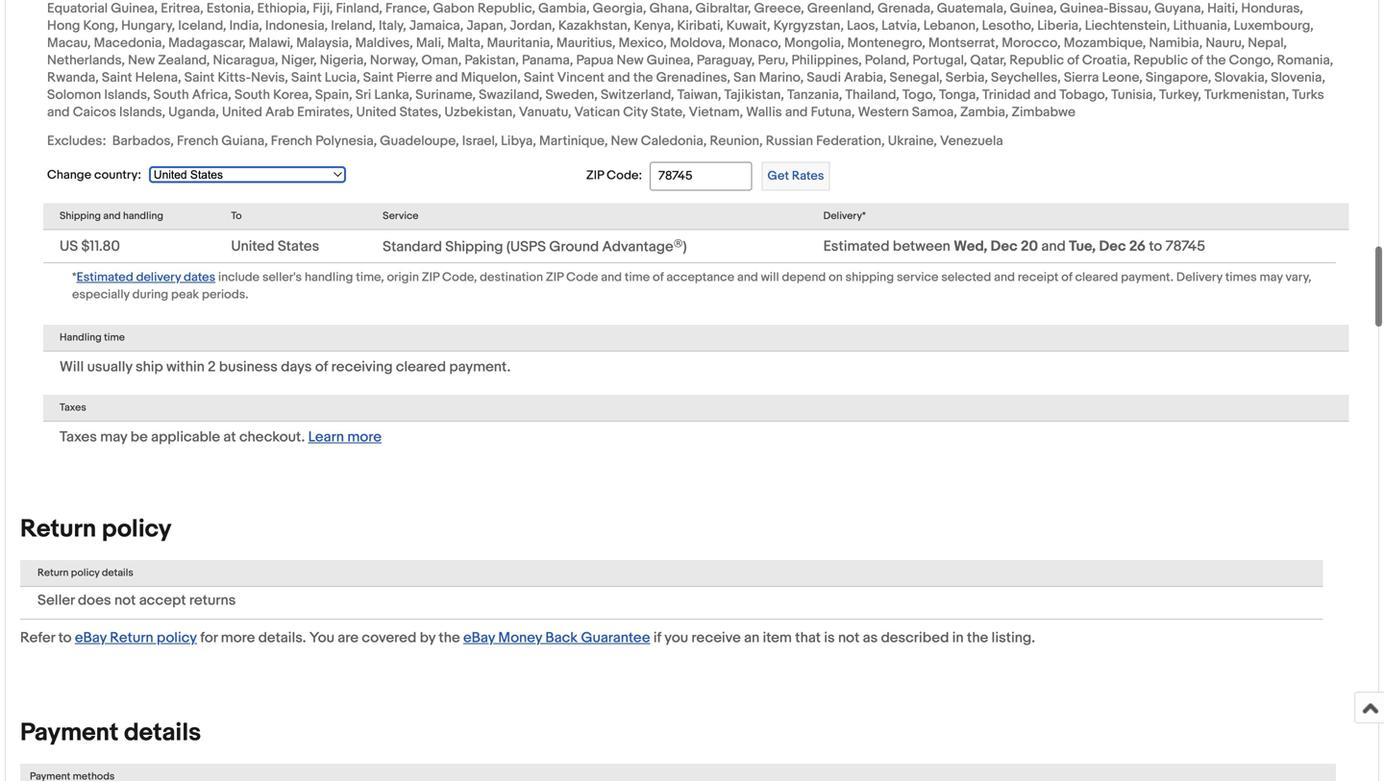 Task type: vqa. For each thing, say whether or not it's contained in the screenshot.
the bottom Cards
no



Task type: locate. For each thing, give the bounding box(es) containing it.
0 horizontal spatial french
[[177, 133, 219, 149]]

item
[[763, 630, 792, 647]]

ebay return policy link
[[75, 630, 197, 647]]

0 horizontal spatial the
[[439, 630, 460, 647]]

0 vertical spatial details
[[102, 568, 134, 580]]

and up $11.80
[[103, 210, 121, 223]]

return down seller does not accept returns
[[110, 630, 154, 647]]

1 vertical spatial cleared
[[396, 359, 446, 376]]

2
[[208, 359, 216, 376]]

2 the from the left
[[968, 630, 989, 647]]

of
[[653, 270, 664, 285], [1062, 270, 1073, 285], [315, 359, 328, 376]]

zip code:
[[587, 168, 642, 183]]

0 vertical spatial shipping
[[60, 210, 101, 223]]

2 dec from the left
[[1100, 238, 1127, 255]]

ebay
[[75, 630, 107, 647], [464, 630, 495, 647]]

time up usually
[[104, 332, 125, 344]]

estimated down delivery*
[[824, 238, 890, 255]]

cleared down tue,
[[1076, 270, 1119, 285]]

1 vertical spatial payment.
[[450, 359, 511, 376]]

may inside include seller's handling time, origin zip code, destination zip code and time of acceptance and will depend on shipping service selected and receipt of cleared payment. delivery times may vary, especially during peak periods.
[[1260, 270, 1284, 285]]

taxes
[[60, 402, 86, 415], [60, 429, 97, 446]]

to
[[231, 210, 242, 223]]

ZIP Code: text field
[[650, 162, 753, 191]]

shipping
[[846, 270, 895, 285]]

return up return policy details
[[20, 515, 96, 545]]

vary,
[[1286, 270, 1312, 285]]

handling down 'country:'
[[123, 210, 163, 223]]

to right "refer"
[[58, 630, 72, 647]]

1 horizontal spatial ebay
[[464, 630, 495, 647]]

ukraine,
[[888, 133, 938, 149]]

dec
[[991, 238, 1018, 255], [1100, 238, 1127, 255]]

estimated
[[824, 238, 890, 255], [77, 270, 133, 285]]

*
[[72, 270, 77, 285]]

french left guiana,
[[177, 133, 219, 149]]

receive
[[692, 630, 741, 647]]

1 vertical spatial policy
[[71, 568, 100, 580]]

0 horizontal spatial cleared
[[396, 359, 446, 376]]

1 horizontal spatial shipping
[[446, 239, 503, 256]]

barbados,
[[112, 133, 174, 149]]

$11.80
[[81, 238, 120, 255]]

checkout.
[[239, 429, 305, 446]]

shipping and handling
[[60, 210, 163, 223]]

1 vertical spatial time
[[104, 332, 125, 344]]

not right is at the bottom of the page
[[839, 630, 860, 647]]

0 horizontal spatial dec
[[991, 238, 1018, 255]]

1 horizontal spatial more
[[348, 429, 382, 446]]

the right in
[[968, 630, 989, 647]]

and right "20"
[[1042, 238, 1066, 255]]

seller does not accept returns
[[38, 593, 236, 610]]

taxes left be
[[60, 429, 97, 446]]

within
[[166, 359, 205, 376]]

return up seller at the bottom left of page
[[38, 568, 69, 580]]

the right by
[[439, 630, 460, 647]]

delivery*
[[824, 210, 866, 223]]

0 vertical spatial may
[[1260, 270, 1284, 285]]

not right does
[[114, 593, 136, 610]]

the
[[439, 630, 460, 647], [968, 630, 989, 647]]

0 horizontal spatial more
[[221, 630, 255, 647]]

described
[[882, 630, 950, 647]]

policy left for at the bottom
[[157, 630, 197, 647]]

for
[[200, 630, 218, 647]]

dec left the 26
[[1100, 238, 1127, 255]]

0 horizontal spatial zip
[[422, 270, 440, 285]]

shipping up the us $11.80
[[60, 210, 101, 223]]

details
[[102, 568, 134, 580], [124, 719, 201, 749]]

zip left code:
[[587, 168, 604, 183]]

1 vertical spatial to
[[58, 630, 72, 647]]

1 horizontal spatial cleared
[[1076, 270, 1119, 285]]

of right days
[[315, 359, 328, 376]]

times
[[1226, 270, 1258, 285]]

0 horizontal spatial shipping
[[60, 210, 101, 223]]

more right for at the bottom
[[221, 630, 255, 647]]

payment details
[[20, 719, 201, 749]]

0 vertical spatial to
[[1150, 238, 1163, 255]]

26
[[1130, 238, 1146, 255]]

covered
[[362, 630, 417, 647]]

0 vertical spatial time
[[625, 270, 650, 285]]

handling left time,
[[305, 270, 353, 285]]

may left vary,
[[1260, 270, 1284, 285]]

change
[[47, 168, 91, 183]]

caledonia,
[[641, 133, 707, 149]]

handling inside include seller's handling time, origin zip code, destination zip code and time of acceptance and will depend on shipping service selected and receipt of cleared payment. delivery times may vary, especially during peak periods.
[[305, 270, 353, 285]]

1 horizontal spatial may
[[1260, 270, 1284, 285]]

are
[[338, 630, 359, 647]]

1 horizontal spatial french
[[271, 133, 313, 149]]

1 ebay from the left
[[75, 630, 107, 647]]

1 vertical spatial details
[[124, 719, 201, 749]]

details up seller does not accept returns
[[102, 568, 134, 580]]

1 dec from the left
[[991, 238, 1018, 255]]

guiana,
[[222, 133, 268, 149]]

handling for and
[[123, 210, 163, 223]]

1 vertical spatial return
[[38, 568, 69, 580]]

details right the payment
[[124, 719, 201, 749]]

is
[[825, 630, 835, 647]]

destination
[[480, 270, 543, 285]]

policy up does
[[71, 568, 100, 580]]

0 vertical spatial policy
[[102, 515, 172, 545]]

0 vertical spatial not
[[114, 593, 136, 610]]

will usually ship within 2 business days of receiving cleared payment.
[[60, 359, 511, 376]]

origin
[[387, 270, 419, 285]]

receiving
[[331, 359, 393, 376]]

time down advantage
[[625, 270, 650, 285]]

between
[[893, 238, 951, 255]]

french right guiana,
[[271, 133, 313, 149]]

0 horizontal spatial payment.
[[450, 359, 511, 376]]

martinique,
[[540, 133, 608, 149]]

cleared right receiving
[[396, 359, 446, 376]]

(usps
[[507, 239, 546, 256]]

polynesia,
[[316, 133, 377, 149]]

0 vertical spatial handling
[[123, 210, 163, 223]]

0 horizontal spatial ebay
[[75, 630, 107, 647]]

policy for return policy
[[102, 515, 172, 545]]

1 taxes from the top
[[60, 402, 86, 415]]

0 horizontal spatial time
[[104, 332, 125, 344]]

0 vertical spatial taxes
[[60, 402, 86, 415]]

payment.
[[1122, 270, 1174, 285], [450, 359, 511, 376]]

1 horizontal spatial handling
[[305, 270, 353, 285]]

policy up return policy details
[[102, 515, 172, 545]]

in
[[953, 630, 964, 647]]

return
[[20, 515, 96, 545], [38, 568, 69, 580], [110, 630, 154, 647]]

refer to ebay return policy for more details. you are covered by the ebay money back guarantee if you receive an item that is not as described in the listing.
[[20, 630, 1036, 647]]

shipping inside standard shipping (usps ground advantage ® )
[[446, 239, 503, 256]]

and
[[103, 210, 121, 223], [1042, 238, 1066, 255], [601, 270, 622, 285], [738, 270, 759, 285], [995, 270, 1016, 285]]

excludes:
[[47, 133, 106, 149]]

1 vertical spatial more
[[221, 630, 255, 647]]

taxes down will
[[60, 402, 86, 415]]

payment. down the 26
[[1122, 270, 1174, 285]]

taxes for taxes
[[60, 402, 86, 415]]

1 vertical spatial taxes
[[60, 429, 97, 446]]

french
[[177, 133, 219, 149], [271, 133, 313, 149]]

0 horizontal spatial estimated
[[77, 270, 133, 285]]

0 vertical spatial estimated
[[824, 238, 890, 255]]

delivery
[[136, 270, 181, 285]]

taxes for taxes may be applicable at checkout. learn more
[[60, 429, 97, 446]]

refer
[[20, 630, 55, 647]]

1 horizontal spatial to
[[1150, 238, 1163, 255]]

1 horizontal spatial time
[[625, 270, 650, 285]]

1 vertical spatial estimated
[[77, 270, 133, 285]]

1 vertical spatial may
[[100, 429, 127, 446]]

may left be
[[100, 429, 127, 446]]

ebay left money
[[464, 630, 495, 647]]

especially
[[72, 288, 130, 303]]

not
[[114, 593, 136, 610], [839, 630, 860, 647]]

cleared inside include seller's handling time, origin zip code, destination zip code and time of acceptance and will depend on shipping service selected and receipt of cleared payment. delivery times may vary, especially during peak periods.
[[1076, 270, 1119, 285]]

of right receipt
[[1062, 270, 1073, 285]]

®
[[674, 237, 683, 249]]

zip right origin
[[422, 270, 440, 285]]

zip left code
[[546, 270, 564, 285]]

2 horizontal spatial of
[[1062, 270, 1073, 285]]

1 vertical spatial handling
[[305, 270, 353, 285]]

acceptance
[[667, 270, 735, 285]]

more
[[348, 429, 382, 446], [221, 630, 255, 647]]

1 vertical spatial shipping
[[446, 239, 503, 256]]

0 horizontal spatial handling
[[123, 210, 163, 223]]

2 taxes from the top
[[60, 429, 97, 446]]

0 vertical spatial return
[[20, 515, 96, 545]]

new
[[611, 133, 638, 149]]

of down advantage
[[653, 270, 664, 285]]

payment. down code,
[[450, 359, 511, 376]]

0 vertical spatial payment.
[[1122, 270, 1174, 285]]

20
[[1021, 238, 1039, 255]]

standard
[[383, 239, 442, 256]]

and right code
[[601, 270, 622, 285]]

learn more link
[[308, 429, 382, 446]]

shipping up code,
[[446, 239, 503, 256]]

1 vertical spatial not
[[839, 630, 860, 647]]

to right the 26
[[1150, 238, 1163, 255]]

more right the learn
[[348, 429, 382, 446]]

0 vertical spatial cleared
[[1076, 270, 1119, 285]]

0 horizontal spatial to
[[58, 630, 72, 647]]

1 horizontal spatial payment.
[[1122, 270, 1174, 285]]

ebay down does
[[75, 630, 107, 647]]

1 horizontal spatial the
[[968, 630, 989, 647]]

at
[[224, 429, 236, 446]]

handling for seller's
[[305, 270, 353, 285]]

1 horizontal spatial dec
[[1100, 238, 1127, 255]]

include seller's handling time, origin zip code, destination zip code and time of acceptance and will depend on shipping service selected and receipt of cleared payment. delivery times may vary, especially during peak periods.
[[72, 270, 1312, 303]]

code:
[[607, 168, 642, 183]]

estimated up especially
[[77, 270, 133, 285]]

policy
[[102, 515, 172, 545], [71, 568, 100, 580], [157, 630, 197, 647]]

days
[[281, 359, 312, 376]]

dec left "20"
[[991, 238, 1018, 255]]



Task type: describe. For each thing, give the bounding box(es) containing it.
delivery
[[1177, 270, 1223, 285]]

returns
[[189, 593, 236, 610]]

2 vertical spatial return
[[110, 630, 154, 647]]

ship
[[136, 359, 163, 376]]

time inside include seller's handling time, origin zip code, destination zip code and time of acceptance and will depend on shipping service selected and receipt of cleared payment. delivery times may vary, especially during peak periods.
[[625, 270, 650, 285]]

1 french from the left
[[177, 133, 219, 149]]

1 horizontal spatial of
[[653, 270, 664, 285]]

will
[[761, 270, 780, 285]]

payment
[[20, 719, 119, 749]]

payment. inside include seller's handling time, origin zip code, destination zip code and time of acceptance and will depend on shipping service selected and receipt of cleared payment. delivery times may vary, especially during peak periods.
[[1122, 270, 1174, 285]]

return policy
[[20, 515, 172, 545]]

us $11.80
[[60, 238, 120, 255]]

1 the from the left
[[439, 630, 460, 647]]

return policy details
[[38, 568, 134, 580]]

code
[[567, 270, 599, 285]]

by
[[420, 630, 436, 647]]

taxes may be applicable at checkout. learn more
[[60, 429, 382, 446]]

ground
[[550, 239, 599, 256]]

will
[[60, 359, 84, 376]]

policy for return policy details
[[71, 568, 100, 580]]

depend
[[782, 270, 826, 285]]

money
[[499, 630, 543, 647]]

estimated delivery dates link
[[77, 268, 216, 286]]

return for return policy details
[[38, 568, 69, 580]]

2 ebay from the left
[[464, 630, 495, 647]]

advantage
[[603, 239, 674, 256]]

1 horizontal spatial estimated
[[824, 238, 890, 255]]

code,
[[442, 270, 477, 285]]

excludes: barbados, french guiana, french polynesia, guadeloupe, israel, libya, martinique, new caledonia, reunion, russian federation, ukraine, venezuela
[[47, 133, 1004, 149]]

guadeloupe,
[[380, 133, 459, 149]]

federation,
[[817, 133, 885, 149]]

venezuela
[[941, 133, 1004, 149]]

learn
[[308, 429, 344, 446]]

and down estimated between wed, dec 20 and tue, dec 26 to 78745
[[995, 270, 1016, 285]]

libya,
[[501, 133, 537, 149]]

0 horizontal spatial may
[[100, 429, 127, 446]]

russian
[[766, 133, 814, 149]]

estimated between wed, dec 20 and tue, dec 26 to 78745
[[824, 238, 1206, 255]]

time,
[[356, 270, 384, 285]]

seller's
[[263, 270, 302, 285]]

guarantee
[[581, 630, 651, 647]]

handling
[[60, 332, 102, 344]]

receipt
[[1018, 270, 1059, 285]]

* estimated delivery dates
[[72, 270, 216, 285]]

service
[[897, 270, 939, 285]]

selected
[[942, 270, 992, 285]]

0 horizontal spatial of
[[315, 359, 328, 376]]

)
[[683, 239, 687, 256]]

usually
[[87, 359, 132, 376]]

applicable
[[151, 429, 220, 446]]

and left will
[[738, 270, 759, 285]]

that
[[796, 630, 821, 647]]

get
[[768, 169, 790, 184]]

states
[[278, 238, 320, 255]]

1 horizontal spatial zip
[[546, 270, 564, 285]]

country:
[[94, 168, 141, 183]]

periods.
[[202, 288, 249, 303]]

accept
[[139, 593, 186, 610]]

back
[[546, 630, 578, 647]]

details.
[[258, 630, 306, 647]]

standard shipping (usps ground advantage ® )
[[383, 237, 687, 256]]

78745
[[1166, 238, 1206, 255]]

0 vertical spatial more
[[348, 429, 382, 446]]

reunion,
[[710, 133, 763, 149]]

0 horizontal spatial not
[[114, 593, 136, 610]]

on
[[829, 270, 843, 285]]

you
[[310, 630, 335, 647]]

ebay money back guarantee link
[[464, 630, 651, 647]]

an
[[744, 630, 760, 647]]

2 french from the left
[[271, 133, 313, 149]]

business
[[219, 359, 278, 376]]

tue,
[[1070, 238, 1097, 255]]

service
[[383, 210, 419, 223]]

2 horizontal spatial zip
[[587, 168, 604, 183]]

peak
[[171, 288, 199, 303]]

include
[[218, 270, 260, 285]]

1 horizontal spatial not
[[839, 630, 860, 647]]

during
[[132, 288, 168, 303]]

2 vertical spatial policy
[[157, 630, 197, 647]]

if
[[654, 630, 662, 647]]

rates
[[792, 169, 825, 184]]

get rates
[[768, 169, 825, 184]]

you
[[665, 630, 689, 647]]

us
[[60, 238, 78, 255]]

get rates button
[[762, 162, 830, 191]]

return for return policy
[[20, 515, 96, 545]]

united states
[[231, 238, 320, 255]]

be
[[131, 429, 148, 446]]

as
[[863, 630, 878, 647]]

wed,
[[954, 238, 988, 255]]

seller
[[38, 593, 75, 610]]

listing.
[[992, 630, 1036, 647]]



